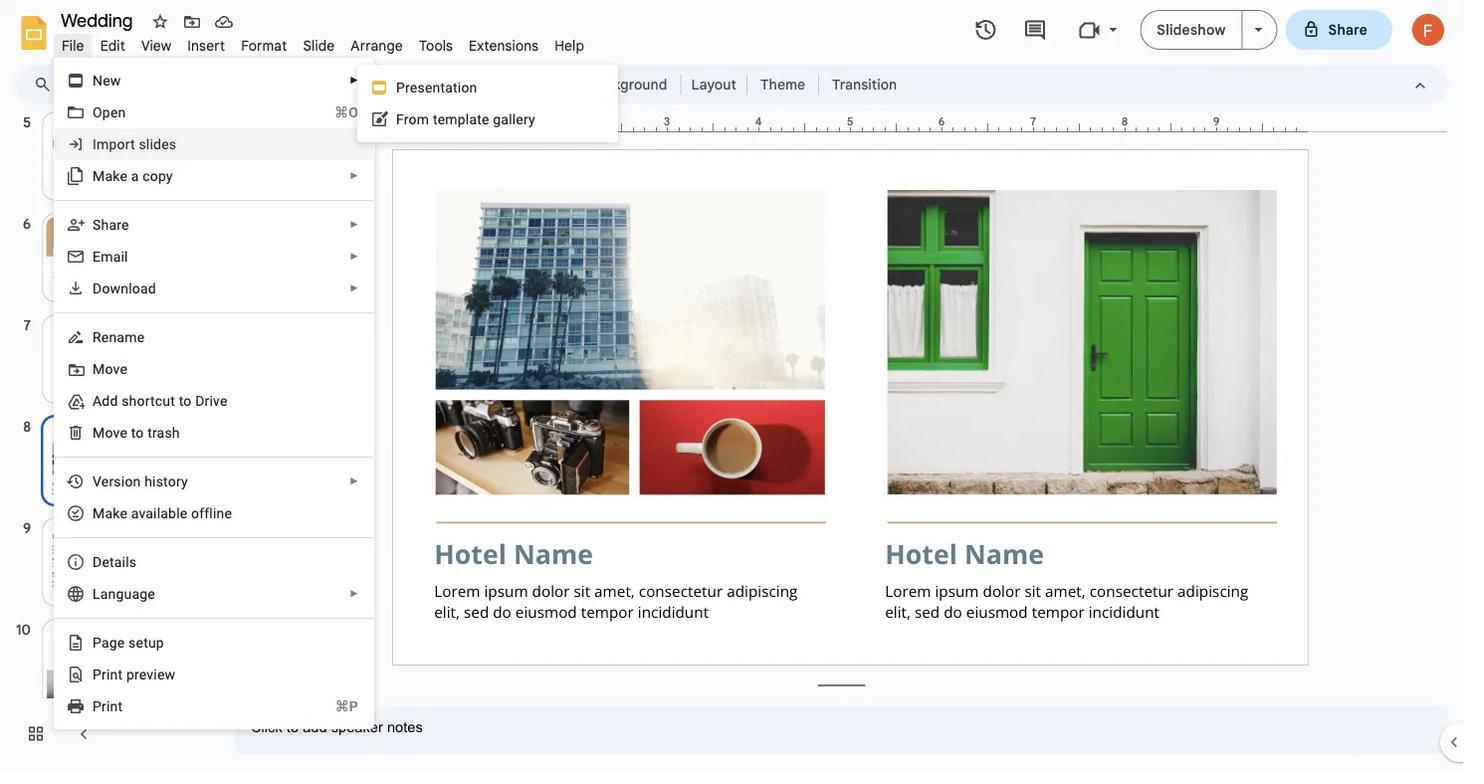 Task type: describe. For each thing, give the bounding box(es) containing it.
menu bar inside menu bar banner
[[54, 26, 593, 59]]

ew
[[103, 72, 121, 89]]

layout
[[691, 76, 737, 93]]

v
[[147, 667, 154, 683]]

p resentation
[[396, 79, 477, 96]]

import slides
[[93, 136, 176, 152]]

file menu item
[[54, 34, 92, 57]]

import
[[93, 136, 135, 152]]

version h istory
[[93, 473, 188, 490]]

g
[[109, 635, 117, 651]]

pa g e setup
[[93, 635, 164, 651]]

e mail
[[93, 248, 128, 265]]

layout button
[[686, 70, 743, 100]]

ma k e available offline
[[93, 505, 232, 522]]

o
[[93, 104, 102, 120]]

shortcut
[[122, 393, 175, 409]]

► for d ownload
[[350, 283, 359, 294]]

ma
[[93, 505, 113, 522]]

rint
[[102, 699, 123, 715]]

n ew
[[93, 72, 121, 89]]

edit menu item
[[92, 34, 133, 57]]

e
[[93, 248, 101, 265]]

edit
[[100, 37, 125, 54]]

k
[[113, 505, 120, 522]]

gallery
[[493, 111, 536, 127]]

r
[[93, 329, 101, 346]]

arrange
[[351, 37, 403, 54]]

format
[[241, 37, 287, 54]]

drive
[[195, 393, 228, 409]]

details b element
[[93, 554, 143, 571]]

presentation p element
[[396, 79, 483, 96]]

print preview v element
[[93, 667, 181, 683]]

► for opy
[[350, 170, 359, 182]]

help
[[555, 37, 585, 54]]

► for s hare
[[350, 219, 359, 231]]

h
[[145, 473, 152, 490]]

make a copy c element
[[93, 168, 179, 184]]

background button
[[580, 70, 677, 100]]

resentation
[[405, 79, 477, 96]]

make
[[93, 168, 127, 184]]

move
[[93, 425, 127, 441]]

from template gallery t element
[[396, 111, 542, 127]]

theme
[[761, 76, 806, 93]]

tools
[[419, 37, 453, 54]]

new n element
[[93, 72, 127, 89]]

setup
[[129, 635, 164, 651]]

make available offline k element
[[93, 505, 238, 522]]

view menu item
[[133, 34, 180, 57]]

transition button
[[824, 70, 906, 100]]

available
[[131, 505, 188, 522]]

open o element
[[93, 104, 132, 120]]

t for o
[[131, 425, 136, 441]]

email e element
[[93, 248, 134, 265]]

► for e mail
[[350, 251, 359, 262]]

extensions
[[469, 37, 539, 54]]

extensions menu item
[[461, 34, 547, 57]]

menu containing p
[[357, 65, 618, 142]]

d ownload
[[93, 280, 156, 297]]

slideshow
[[1157, 21, 1226, 38]]

help menu item
[[547, 34, 593, 57]]

download d element
[[93, 280, 162, 297]]

application containing slideshow
[[0, 0, 1465, 771]]

menu bar banner
[[0, 0, 1465, 771]]

► for n ew
[[350, 75, 359, 86]]

import slides z element
[[93, 136, 182, 152]]

m
[[93, 361, 105, 377]]

language l element
[[93, 586, 161, 602]]

m ove
[[93, 361, 127, 377]]

► for l anguage
[[350, 588, 359, 600]]

print
[[93, 667, 123, 683]]



Task type: locate. For each thing, give the bounding box(es) containing it.
0 vertical spatial e
[[120, 505, 127, 522]]

format menu item
[[233, 34, 295, 57]]

d
[[93, 280, 102, 297]]

application
[[0, 0, 1465, 771]]

slide menu item
[[295, 34, 343, 57]]

e for g
[[117, 635, 125, 651]]

⌘o element
[[311, 103, 358, 122]]

►
[[350, 75, 359, 86], [350, 170, 359, 182], [350, 219, 359, 231], [350, 251, 359, 262], [350, 283, 359, 294], [350, 476, 359, 487], [350, 588, 359, 600]]

add shortcut to drive , element
[[93, 393, 234, 409]]

Menus field
[[25, 71, 69, 99]]

t right "from" at left
[[433, 111, 438, 127]]

slideshow button
[[1140, 10, 1243, 50]]

file
[[62, 37, 84, 54]]

trash
[[148, 425, 180, 441]]

e for k
[[120, 505, 127, 522]]

t right move
[[131, 425, 136, 441]]

⌘o
[[334, 104, 358, 120]]

slides
[[139, 136, 176, 152]]

print p element
[[93, 699, 129, 715]]

iew
[[154, 667, 175, 683]]

view
[[141, 37, 172, 54]]

move m element
[[93, 361, 133, 377]]

tools menu item
[[411, 34, 461, 57]]

1 vertical spatial p
[[93, 699, 102, 715]]

offline
[[191, 505, 232, 522]]

s hare
[[93, 217, 129, 233]]

presentation options image
[[1255, 28, 1263, 32]]

7 ► from the top
[[350, 588, 359, 600]]

e right 'pa'
[[117, 635, 125, 651]]

Rename text field
[[54, 8, 144, 32]]

from
[[396, 111, 429, 127]]

navigation
[[0, 0, 219, 771]]

1 vertical spatial t
[[131, 425, 136, 441]]

to
[[179, 393, 192, 409]]

istory
[[152, 473, 188, 490]]

1 ► from the top
[[350, 75, 359, 86]]

move t o trash
[[93, 425, 180, 441]]

0 horizontal spatial t
[[131, 425, 136, 441]]

pre
[[126, 667, 147, 683]]

make a c opy
[[93, 168, 173, 184]]

2 ► from the top
[[350, 170, 359, 182]]

rename r element
[[93, 329, 151, 346]]

n
[[93, 72, 103, 89]]

r ename
[[93, 329, 145, 346]]

version history h element
[[93, 473, 194, 490]]

share button
[[1286, 10, 1393, 50]]

slide
[[303, 37, 335, 54]]

arrange menu item
[[343, 34, 411, 57]]

details
[[93, 554, 137, 571]]

transition
[[833, 76, 897, 93]]

main toolbar
[[59, 70, 907, 100]]

move to trash t element
[[93, 425, 186, 441]]

pa
[[93, 635, 109, 651]]

5 ► from the top
[[350, 283, 359, 294]]

1 vertical spatial e
[[117, 635, 125, 651]]

e right the ma
[[120, 505, 127, 522]]

0 horizontal spatial p
[[93, 699, 102, 715]]

background
[[588, 76, 668, 93]]

menu bar containing file
[[54, 26, 593, 59]]

p
[[396, 79, 405, 96], [93, 699, 102, 715]]

share
[[1329, 21, 1368, 38]]

insert
[[188, 37, 225, 54]]

p up "from" at left
[[396, 79, 405, 96]]

l anguage
[[93, 586, 155, 602]]

menu
[[5, 0, 374, 753], [357, 65, 618, 142]]

ove
[[105, 361, 127, 377]]

t
[[433, 111, 438, 127], [131, 425, 136, 441]]

ownload
[[102, 280, 156, 297]]

opy
[[150, 168, 173, 184]]

s
[[93, 217, 101, 233]]

o pen
[[93, 104, 126, 120]]

pen
[[102, 104, 126, 120]]

t for emplate
[[433, 111, 438, 127]]

p for resentation
[[396, 79, 405, 96]]

o
[[136, 425, 144, 441]]

c
[[143, 168, 150, 184]]

p for rint
[[93, 699, 102, 715]]

3 ► from the top
[[350, 219, 359, 231]]

⌘p
[[335, 699, 358, 715]]

page setup g element
[[93, 635, 170, 651]]

hare
[[101, 217, 129, 233]]

insert menu item
[[180, 34, 233, 57]]

menu bar
[[54, 26, 593, 59]]

emplate
[[438, 111, 490, 127]]

from t emplate gallery
[[396, 111, 536, 127]]

menu containing n
[[5, 0, 374, 753]]

version
[[93, 473, 141, 490]]

6 ► from the top
[[350, 476, 359, 487]]

theme button
[[752, 70, 815, 100]]

► for istory
[[350, 476, 359, 487]]

0 vertical spatial p
[[396, 79, 405, 96]]

ename
[[101, 329, 145, 346]]

add
[[93, 393, 118, 409]]

1 horizontal spatial t
[[433, 111, 438, 127]]

4 ► from the top
[[350, 251, 359, 262]]

1 horizontal spatial p
[[396, 79, 405, 96]]

anguage
[[100, 586, 155, 602]]

Star checkbox
[[146, 8, 174, 36]]

mail
[[101, 248, 128, 265]]

l
[[93, 586, 100, 602]]

e
[[120, 505, 127, 522], [117, 635, 125, 651]]

add shortcut to drive
[[93, 393, 228, 409]]

0 vertical spatial t
[[433, 111, 438, 127]]

p down print
[[93, 699, 102, 715]]

p rint
[[93, 699, 123, 715]]

⌘p element
[[311, 697, 358, 717]]

share s element
[[93, 217, 135, 233]]

print pre v iew
[[93, 667, 175, 683]]

a
[[131, 168, 139, 184]]



Task type: vqa. For each thing, say whether or not it's contained in the screenshot.


